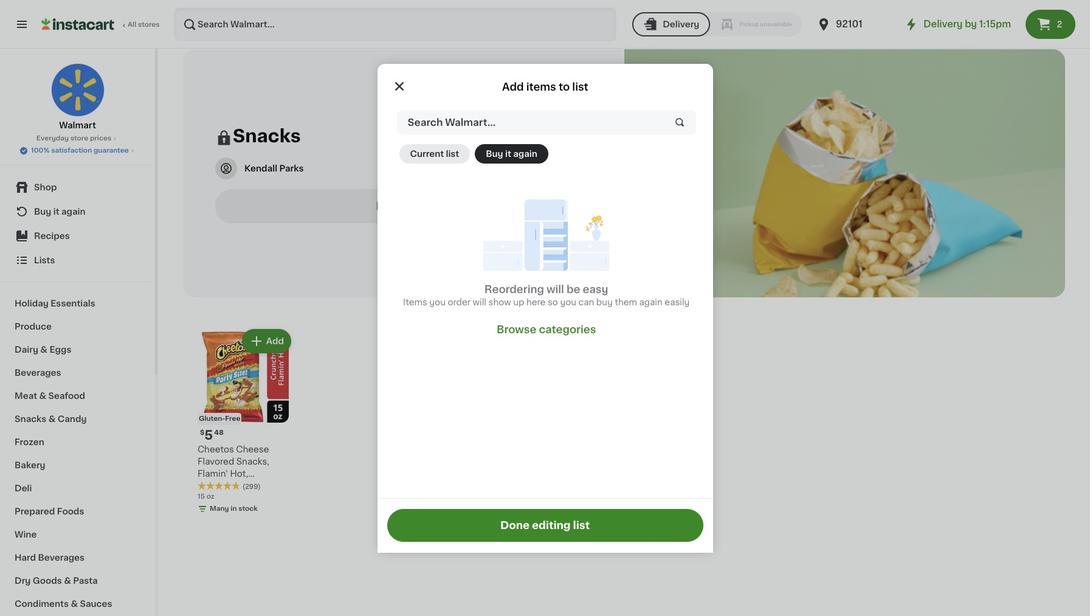 Task type: vqa. For each thing, say whether or not it's contained in the screenshot.
3/8 at the left bottom
no



Task type: describe. For each thing, give the bounding box(es) containing it.
again inside reordering will be easy items you order will show up here so you can buy them again easily
[[640, 298, 663, 306]]

add for add items to list
[[502, 82, 524, 92]]

current list
[[410, 149, 459, 158]]

flamin'
[[198, 470, 228, 478]]

done
[[500, 521, 530, 530]]

buy
[[597, 298, 613, 306]]

meat & seafood link
[[7, 384, 148, 407]]

100%
[[31, 147, 50, 154]]

add for add
[[266, 337, 284, 346]]

free
[[225, 415, 241, 422]]

delivery for delivery by 1:15pm
[[924, 19, 963, 29]]

browse categories link
[[497, 323, 596, 336]]

foods
[[57, 507, 84, 516]]

& inside the dry goods & pasta 'link'
[[64, 577, 71, 585]]

beverages inside hard beverages link
[[38, 553, 85, 562]]

instacart logo image
[[41, 17, 114, 32]]

walmart link
[[51, 63, 104, 131]]

service type group
[[633, 12, 802, 36]]

walmart logo image
[[51, 63, 104, 117]]

all
[[128, 21, 136, 28]]

condiments & sauces link
[[7, 592, 148, 615]]

frozen link
[[7, 431, 148, 454]]

kendall
[[244, 164, 277, 172]]

categories
[[539, 324, 596, 334]]

easy
[[583, 284, 609, 294]]

cheetos cheese flavored snacks, flamin' hot, crunchy, party size
[[198, 445, 281, 490]]

list inside button
[[573, 521, 590, 530]]

party
[[239, 482, 262, 490]]

kendall parks
[[244, 164, 304, 172]]

15 oz
[[198, 493, 215, 500]]

stock
[[239, 505, 258, 512]]

cheese
[[236, 445, 269, 454]]

shop
[[34, 183, 57, 192]]

condiments
[[15, 600, 69, 608]]

holiday essentials
[[15, 299, 95, 308]]

editing
[[532, 521, 571, 530]]

gluten-
[[199, 415, 225, 422]]

reordering
[[485, 284, 544, 294]]

many in stock
[[210, 505, 258, 512]]

holiday
[[15, 299, 48, 308]]

hard beverages link
[[7, 546, 148, 569]]

0 vertical spatial will
[[547, 284, 564, 294]]

list_add_items dialog
[[377, 64, 713, 553]]

to
[[559, 82, 570, 92]]

items for add
[[527, 82, 556, 92]]

& for snacks
[[48, 415, 56, 423]]

2 button
[[1026, 10, 1076, 39]]

prepared
[[15, 507, 55, 516]]

guarantee
[[94, 147, 129, 154]]

92101 button
[[817, 7, 890, 41]]

search
[[408, 117, 443, 127]]

done editing list button
[[387, 509, 703, 542]]

& for meat
[[39, 392, 46, 400]]

hot,
[[230, 470, 248, 478]]

satisfaction
[[51, 147, 92, 154]]

snacks,
[[236, 457, 269, 466]]

size
[[264, 482, 281, 490]]

condiments & sauces
[[15, 600, 112, 608]]

dry goods & pasta link
[[7, 569, 148, 592]]

search walmart...
[[408, 117, 496, 127]]

candy
[[58, 415, 87, 423]]

recipes
[[34, 232, 70, 240]]

1 vertical spatial again
[[61, 207, 86, 216]]

deli link
[[7, 477, 148, 500]]

buy it again button
[[475, 144, 549, 163]]

1 you from the left
[[430, 298, 446, 306]]

can
[[579, 298, 594, 306]]

edit items
[[376, 201, 431, 211]]

lists link
[[7, 248, 148, 272]]

holiday essentials link
[[7, 292, 148, 315]]

sauces
[[80, 600, 112, 608]]

(299)
[[243, 484, 261, 490]]

walmart
[[59, 121, 96, 130]]

beverages inside beverages link
[[15, 369, 61, 377]]

add items to list
[[502, 82, 589, 92]]

many
[[210, 505, 229, 512]]

produce link
[[7, 315, 148, 338]]

gluten-free
[[199, 415, 241, 422]]

hard
[[15, 553, 36, 562]]

store
[[70, 135, 88, 142]]

& for condiments
[[71, 600, 78, 608]]

prices
[[90, 135, 111, 142]]

1:15pm
[[980, 19, 1011, 29]]

15
[[198, 493, 205, 500]]

current
[[410, 149, 444, 158]]

0 horizontal spatial it
[[53, 207, 59, 216]]



Task type: locate. For each thing, give the bounding box(es) containing it.
everyday store prices
[[36, 135, 111, 142]]

beverages up 'dry goods & pasta'
[[38, 553, 85, 562]]

1 vertical spatial beverages
[[38, 553, 85, 562]]

again
[[513, 149, 538, 158], [61, 207, 86, 216], [640, 298, 663, 306]]

cheetos
[[198, 445, 234, 454]]

snacks for snacks & candy
[[15, 415, 46, 423]]

delivery by 1:15pm link
[[904, 17, 1011, 32]]

& inside meat & seafood link
[[39, 392, 46, 400]]

0 vertical spatial again
[[513, 149, 538, 158]]

parks
[[279, 164, 304, 172]]

92101
[[836, 19, 863, 29]]

seafood
[[48, 392, 85, 400]]

done editing list
[[500, 521, 590, 530]]

snacks up kendall
[[233, 127, 301, 144]]

0 vertical spatial list
[[573, 82, 589, 92]]

items
[[527, 82, 556, 92], [400, 201, 431, 211]]

0 horizontal spatial snacks
[[15, 415, 46, 423]]

it up recipes
[[53, 207, 59, 216]]

add inside button
[[266, 337, 284, 346]]

0 vertical spatial buy
[[486, 149, 503, 158]]

buy it again inside "button"
[[486, 149, 538, 158]]

walmart...
[[445, 117, 496, 127]]

you left order
[[430, 298, 446, 306]]

list right current
[[446, 149, 459, 158]]

wine link
[[7, 523, 148, 546]]

0 vertical spatial items
[[527, 82, 556, 92]]

snacks up frozen
[[15, 415, 46, 423]]

buy it again up recipes
[[34, 207, 86, 216]]

deli
[[15, 484, 32, 493]]

add inside dialog
[[502, 82, 524, 92]]

items for edit
[[400, 201, 431, 211]]

0 vertical spatial add
[[502, 82, 524, 92]]

& left the eggs at the left bottom
[[40, 345, 47, 354]]

hard beverages
[[15, 553, 85, 562]]

1 horizontal spatial items
[[527, 82, 556, 92]]

1 horizontal spatial you
[[560, 298, 577, 306]]

delivery
[[924, 19, 963, 29], [663, 20, 700, 29]]

buy it again link
[[7, 199, 148, 224]]

None search field
[[174, 7, 617, 41]]

order
[[448, 298, 471, 306]]

again inside "button"
[[513, 149, 538, 158]]

lists
[[34, 256, 55, 265]]

1 vertical spatial snacks
[[15, 415, 46, 423]]

bakery link
[[7, 454, 148, 477]]

1 vertical spatial it
[[53, 207, 59, 216]]

them
[[615, 298, 637, 306]]

items inside 'button'
[[400, 201, 431, 211]]

0 vertical spatial beverages
[[15, 369, 61, 377]]

1 horizontal spatial snacks
[[233, 127, 301, 144]]

list right to
[[573, 82, 589, 92]]

meat
[[15, 392, 37, 400]]

wine
[[15, 530, 37, 539]]

all stores link
[[41, 7, 161, 41]]

0 horizontal spatial items
[[400, 201, 431, 211]]

beverages down "dairy & eggs"
[[15, 369, 61, 377]]

items right edit
[[400, 201, 431, 211]]

0 vertical spatial it
[[505, 149, 511, 158]]

& inside dairy & eggs link
[[40, 345, 47, 354]]

dry goods & pasta
[[15, 577, 98, 585]]

1 vertical spatial buy
[[34, 207, 51, 216]]

up
[[514, 298, 524, 306]]

delivery for delivery
[[663, 20, 700, 29]]

1 vertical spatial add
[[266, 337, 284, 346]]

here
[[527, 298, 546, 306]]

again up recipes link on the left of page
[[61, 207, 86, 216]]

& right 'meat'
[[39, 392, 46, 400]]

1 horizontal spatial it
[[505, 149, 511, 158]]

eggs
[[49, 345, 71, 354]]

list
[[573, 82, 589, 92], [446, 149, 459, 158], [573, 521, 590, 530]]

1 vertical spatial list
[[446, 149, 459, 158]]

bakery
[[15, 461, 45, 470]]

$ 5 48
[[200, 429, 224, 442]]

buy it again down search walmart... button
[[486, 149, 538, 158]]

items inside dialog
[[527, 82, 556, 92]]

it inside "button"
[[505, 149, 511, 158]]

oz
[[207, 493, 215, 500]]

$
[[200, 429, 205, 436]]

add button
[[243, 330, 290, 352]]

&
[[40, 345, 47, 354], [39, 392, 46, 400], [48, 415, 56, 423], [64, 577, 71, 585], [71, 600, 78, 608]]

0 vertical spatial buy it again
[[486, 149, 538, 158]]

2 horizontal spatial again
[[640, 298, 663, 306]]

list inside button
[[446, 149, 459, 158]]

0 horizontal spatial will
[[473, 298, 487, 306]]

you down be at right
[[560, 298, 577, 306]]

will
[[547, 284, 564, 294], [473, 298, 487, 306]]

buy down shop
[[34, 207, 51, 216]]

100% satisfaction guarantee
[[31, 147, 129, 154]]

1 vertical spatial will
[[473, 298, 487, 306]]

delivery inside button
[[663, 20, 700, 29]]

1 vertical spatial buy it again
[[34, 207, 86, 216]]

0 horizontal spatial buy
[[34, 207, 51, 216]]

5
[[205, 429, 213, 442]]

1 horizontal spatial add
[[502, 82, 524, 92]]

product group
[[193, 327, 294, 526]]

crunchy,
[[198, 482, 237, 490]]

stores
[[138, 21, 160, 28]]

0 horizontal spatial delivery
[[663, 20, 700, 29]]

0 horizontal spatial add
[[266, 337, 284, 346]]

shop link
[[7, 175, 148, 199]]

2 you from the left
[[560, 298, 577, 306]]

items left to
[[527, 82, 556, 92]]

browse
[[497, 324, 537, 334]]

it down search walmart... button
[[505, 149, 511, 158]]

snacks for snacks
[[233, 127, 301, 144]]

1 vertical spatial items
[[400, 201, 431, 211]]

will up "so"
[[547, 284, 564, 294]]

will left show
[[473, 298, 487, 306]]

reordering will be easy items you order will show up here so you can buy them again easily
[[403, 284, 690, 306]]

48
[[214, 429, 224, 436]]

1 horizontal spatial again
[[513, 149, 538, 158]]

1 horizontal spatial buy it again
[[486, 149, 538, 158]]

100% satisfaction guarantee button
[[19, 144, 136, 156]]

list right editing
[[573, 521, 590, 530]]

buy inside "button"
[[486, 149, 503, 158]]

& left sauces
[[71, 600, 78, 608]]

essentials
[[51, 299, 95, 308]]

items
[[403, 298, 427, 306]]

buy
[[486, 149, 503, 158], [34, 207, 51, 216]]

so
[[548, 298, 558, 306]]

buy down 'walmart...' at the left
[[486, 149, 503, 158]]

& inside snacks & candy link
[[48, 415, 56, 423]]

2
[[1057, 20, 1063, 29]]

show
[[489, 298, 511, 306]]

prepared foods link
[[7, 500, 148, 523]]

1 horizontal spatial delivery
[[924, 19, 963, 29]]

0 horizontal spatial again
[[61, 207, 86, 216]]

pasta
[[73, 577, 98, 585]]

& inside the condiments & sauces link
[[71, 600, 78, 608]]

0 horizontal spatial you
[[430, 298, 446, 306]]

again down search walmart... button
[[513, 149, 538, 158]]

easily
[[665, 298, 690, 306]]

frozen
[[15, 438, 44, 446]]

prepared foods
[[15, 507, 84, 516]]

again right them
[[640, 298, 663, 306]]

beverages link
[[7, 361, 148, 384]]

& left the candy
[[48, 415, 56, 423]]

2 vertical spatial again
[[640, 298, 663, 306]]

& left pasta
[[64, 577, 71, 585]]

produce
[[15, 322, 52, 331]]

1 horizontal spatial buy
[[486, 149, 503, 158]]

snacks & candy
[[15, 415, 87, 423]]

recipes link
[[7, 224, 148, 248]]

add
[[502, 82, 524, 92], [266, 337, 284, 346]]

0 horizontal spatial buy it again
[[34, 207, 86, 216]]

in
[[231, 505, 237, 512]]

2 vertical spatial list
[[573, 521, 590, 530]]

& for dairy
[[40, 345, 47, 354]]

browse categories
[[497, 324, 596, 334]]

dairy & eggs link
[[7, 338, 148, 361]]

everyday store prices link
[[36, 134, 119, 144]]

beverages
[[15, 369, 61, 377], [38, 553, 85, 562]]

by
[[965, 19, 977, 29]]

1 horizontal spatial will
[[547, 284, 564, 294]]

0 vertical spatial snacks
[[233, 127, 301, 144]]



